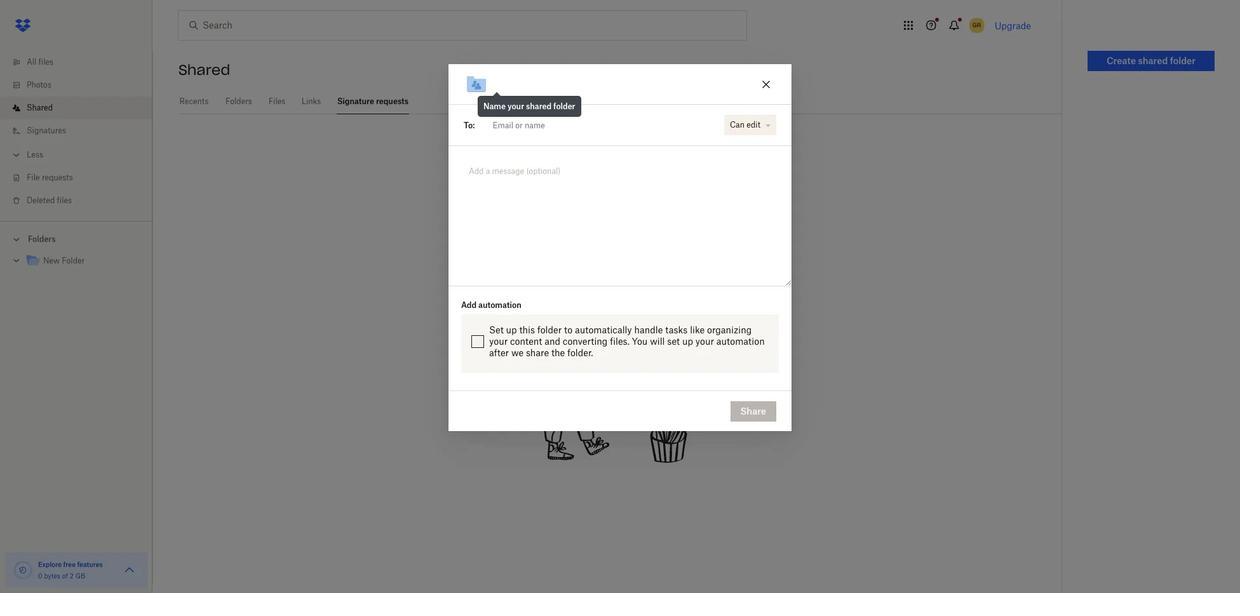 Task type: locate. For each thing, give the bounding box(es) containing it.
to
[[564, 325, 573, 336]]

0 horizontal spatial up
[[506, 325, 517, 336]]

create shared folder
[[1107, 55, 1196, 66]]

1 vertical spatial shared
[[27, 103, 53, 112]]

after
[[489, 348, 509, 359]]

add
[[461, 301, 477, 310]]

0 horizontal spatial shared
[[526, 102, 552, 111]]

name your shared folder
[[484, 102, 575, 111]]

0 vertical spatial automation
[[478, 301, 522, 310]]

features
[[77, 561, 103, 569]]

all
[[27, 57, 36, 67]]

of
[[62, 572, 68, 580]]

signatures
[[27, 126, 66, 135]]

files inside deleted files link
[[57, 196, 72, 205]]

can edit
[[730, 120, 761, 130]]

all files
[[27, 57, 53, 67]]

2 vertical spatial folder
[[537, 325, 562, 336]]

files inside all files link
[[38, 57, 53, 67]]

upgrade
[[995, 20, 1031, 31]]

signature requests link
[[337, 89, 409, 112]]

your down like in the right of the page
[[696, 336, 714, 347]]

0 vertical spatial up
[[506, 325, 517, 336]]

0
[[38, 572, 42, 580]]

signatures link
[[10, 119, 152, 142]]

shared right create
[[1138, 55, 1168, 66]]

1 horizontal spatial automation
[[717, 336, 765, 347]]

folder inside create shared folder button
[[1170, 55, 1196, 66]]

requests right signature
[[376, 97, 409, 106]]

shared up the recents link
[[179, 61, 230, 79]]

files link
[[268, 89, 286, 112]]

files right all
[[38, 57, 53, 67]]

photos
[[27, 80, 51, 90]]

folder up contact name field
[[554, 102, 575, 111]]

0 vertical spatial folder
[[1170, 55, 1196, 66]]

folder inside set up this folder to automatically handle tasks like organizing your content and converting files. you will set up your automation after we share the folder.
[[537, 325, 562, 336]]

this
[[519, 325, 535, 336]]

shared inside list item
[[27, 103, 53, 112]]

set
[[489, 325, 504, 336]]

the
[[551, 348, 565, 359]]

shared right name
[[526, 102, 552, 111]]

0 vertical spatial shared
[[179, 61, 230, 79]]

folders
[[226, 97, 252, 106], [28, 234, 56, 244]]

up right "set"
[[682, 336, 693, 347]]

share
[[741, 406, 766, 417]]

shared
[[179, 61, 230, 79], [27, 103, 53, 112]]

illustration of an empty shelf image
[[520, 275, 710, 466]]

0 vertical spatial files
[[38, 57, 53, 67]]

and
[[545, 336, 560, 347]]

1 horizontal spatial shared
[[1138, 55, 1168, 66]]

requests inside signature requests link
[[376, 97, 409, 106]]

1 horizontal spatial up
[[682, 336, 693, 347]]

automation down organizing
[[717, 336, 765, 347]]

organizing
[[707, 325, 752, 336]]

shared down the photos
[[27, 103, 53, 112]]

files for deleted files
[[57, 196, 72, 205]]

1 vertical spatial shared
[[526, 102, 552, 111]]

shared
[[1138, 55, 1168, 66], [526, 102, 552, 111]]

0 horizontal spatial shared
[[27, 103, 53, 112]]

requests right file
[[42, 173, 73, 182]]

folder right create
[[1170, 55, 1196, 66]]

recents link
[[179, 89, 210, 112]]

automation inside set up this folder to automatically handle tasks like organizing your content and converting files. you will set up your automation after we share the folder.
[[717, 336, 765, 347]]

folder for set up this folder to automatically handle tasks like organizing your content and converting files. you will set up your automation after we share the folder.
[[537, 325, 562, 336]]

quota usage element
[[13, 560, 33, 581]]

photos link
[[10, 74, 152, 97]]

share button
[[730, 402, 776, 422]]

shared link
[[10, 97, 152, 119]]

new
[[43, 256, 60, 266]]

recents
[[180, 97, 209, 106]]

folder up "and"
[[537, 325, 562, 336]]

1 horizontal spatial files
[[57, 196, 72, 205]]

0 horizontal spatial files
[[38, 57, 53, 67]]

we
[[511, 348, 524, 359]]

deleted files
[[27, 196, 72, 205]]

1 horizontal spatial requests
[[376, 97, 409, 106]]

0 horizontal spatial automation
[[478, 301, 522, 310]]

up
[[506, 325, 517, 336], [682, 336, 693, 347]]

sharing modal dialog
[[449, 64, 792, 533]]

None field
[[475, 113, 721, 138]]

progress
[[674, 164, 739, 182]]

list
[[0, 43, 152, 221]]

will
[[650, 336, 665, 347]]

in
[[657, 164, 670, 182]]

upgrade link
[[995, 20, 1031, 31]]

0 vertical spatial folders
[[226, 97, 252, 106]]

up right set
[[506, 325, 517, 336]]

requests left in
[[588, 164, 653, 182]]

signature
[[515, 164, 583, 182]]

1 vertical spatial folder
[[554, 102, 575, 111]]

signature
[[337, 97, 374, 106]]

automation
[[478, 301, 522, 310], [717, 336, 765, 347]]

requests
[[376, 97, 409, 106], [588, 164, 653, 182], [42, 173, 73, 182]]

less image
[[10, 149, 23, 161]]

set up this folder to automatically handle tasks like organizing your content and converting files. you will set up your automation after we share the folder.
[[489, 325, 765, 359]]

1 vertical spatial automation
[[717, 336, 765, 347]]

tab list
[[179, 89, 1062, 114]]

name
[[484, 102, 506, 111]]

files right deleted
[[57, 196, 72, 205]]

1 vertical spatial files
[[57, 196, 72, 205]]

0 horizontal spatial requests
[[42, 173, 73, 182]]

automation up set
[[478, 301, 522, 310]]

0 vertical spatial shared
[[1138, 55, 1168, 66]]

1 vertical spatial folders
[[28, 234, 56, 244]]

files
[[269, 97, 286, 106]]

your
[[508, 102, 524, 111], [489, 336, 508, 347], [696, 336, 714, 347]]

file requests
[[27, 173, 73, 182]]

files
[[38, 57, 53, 67], [57, 196, 72, 205]]

to:
[[464, 121, 475, 130]]

automatically
[[575, 325, 632, 336]]

0 horizontal spatial folders
[[28, 234, 56, 244]]

edit
[[747, 120, 761, 130]]

folders left files
[[226, 97, 252, 106]]

content
[[510, 336, 542, 347]]

requests inside file requests link
[[42, 173, 73, 182]]

list containing all files
[[0, 43, 152, 221]]

folders up "new"
[[28, 234, 56, 244]]

handle
[[634, 325, 663, 336]]

free
[[63, 561, 76, 569]]

less
[[27, 150, 43, 159]]

links link
[[301, 89, 322, 112]]

all files link
[[10, 51, 152, 74]]

1 vertical spatial up
[[682, 336, 693, 347]]

folder
[[1170, 55, 1196, 66], [554, 102, 575, 111], [537, 325, 562, 336]]

files for all files
[[38, 57, 53, 67]]



Task type: vqa. For each thing, say whether or not it's contained in the screenshot.
the left an
no



Task type: describe. For each thing, give the bounding box(es) containing it.
shared list item
[[0, 97, 152, 119]]

folder.
[[567, 348, 593, 359]]

folder
[[62, 256, 85, 266]]

folders button
[[0, 229, 152, 248]]

Contact name field
[[488, 115, 719, 136]]

tab list containing recents
[[179, 89, 1062, 114]]

explore free features 0 bytes of 2 gb
[[38, 561, 103, 580]]

Add a message (optional) text field
[[464, 162, 776, 191]]

create shared folder button
[[1088, 51, 1215, 71]]

deleted files link
[[10, 189, 152, 212]]

gb
[[75, 572, 85, 580]]

add automation
[[461, 301, 522, 310]]

like
[[690, 325, 705, 336]]

deleted
[[27, 196, 55, 205]]

your up the after
[[489, 336, 508, 347]]

none field inside sharing modal dialog
[[475, 113, 721, 138]]

bytes
[[44, 572, 60, 580]]

folder for name your shared folder
[[554, 102, 575, 111]]

shared inside button
[[1138, 55, 1168, 66]]

file
[[27, 173, 40, 182]]

links
[[302, 97, 321, 106]]

create
[[1107, 55, 1136, 66]]

your right name
[[508, 102, 524, 111]]

requests for signature requests
[[376, 97, 409, 106]]

signature requests
[[337, 97, 409, 106]]

can
[[730, 120, 745, 130]]

folders inside button
[[28, 234, 56, 244]]

requests for file requests
[[42, 173, 73, 182]]

1 horizontal spatial shared
[[179, 61, 230, 79]]

2
[[70, 572, 74, 580]]

tasks
[[665, 325, 688, 336]]

you
[[632, 336, 648, 347]]

shared inside sharing modal dialog
[[526, 102, 552, 111]]

share
[[526, 348, 549, 359]]

2 horizontal spatial requests
[[588, 164, 653, 182]]

1 horizontal spatial folders
[[226, 97, 252, 106]]

set
[[667, 336, 680, 347]]

new folder
[[43, 256, 85, 266]]

files.
[[610, 336, 630, 347]]

new folder link
[[25, 253, 142, 270]]

no
[[491, 164, 511, 182]]

can edit button
[[724, 115, 776, 136]]

dropbox image
[[10, 13, 36, 38]]

explore
[[38, 561, 62, 569]]

converting
[[563, 336, 608, 347]]

file requests link
[[10, 166, 152, 189]]

folders link
[[225, 89, 253, 112]]

no signature requests in progress
[[491, 164, 739, 182]]



